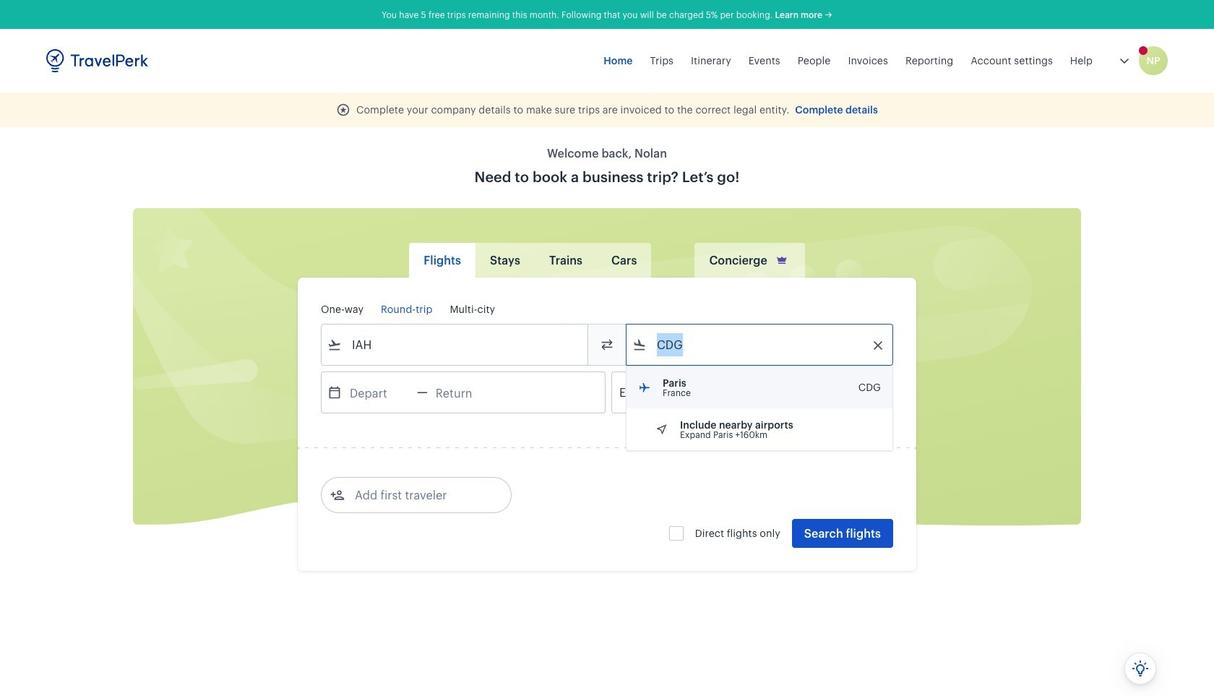 Task type: locate. For each thing, give the bounding box(es) containing it.
Add first traveler search field
[[345, 484, 495, 507]]

From search field
[[342, 333, 569, 356]]

Return text field
[[428, 372, 503, 413]]



Task type: vqa. For each thing, say whether or not it's contained in the screenshot.
From search box at the left
yes



Task type: describe. For each thing, give the bounding box(es) containing it.
To search field
[[647, 333, 874, 356]]

Depart text field
[[342, 372, 417, 413]]



